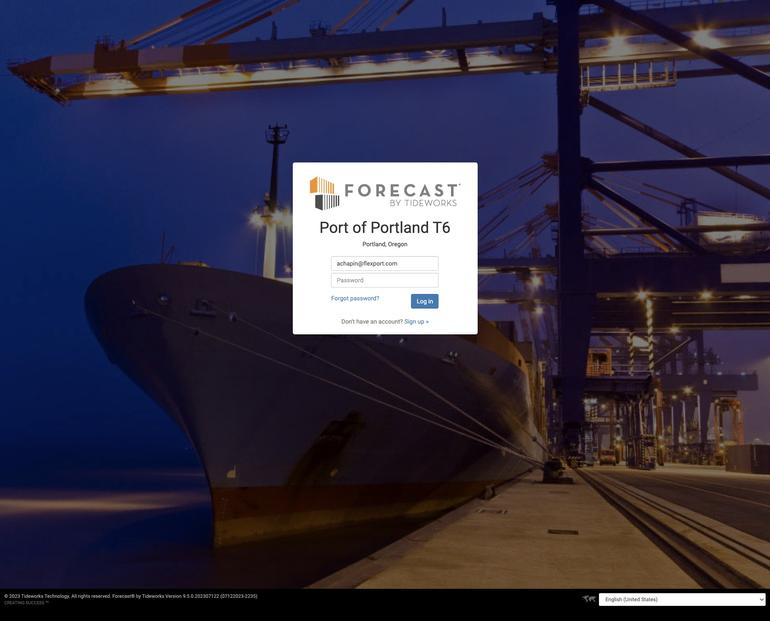 Task type: vqa. For each thing, say whether or not it's contained in the screenshot.
right Tideworks
yes



Task type: locate. For each thing, give the bounding box(es) containing it.
don't have an account? sign up »
[[342, 318, 429, 325]]

up
[[418, 318, 425, 325]]

forgot password? link
[[332, 295, 380, 302]]

all
[[71, 594, 77, 600]]

℠
[[45, 601, 49, 606]]

tideworks up success
[[21, 594, 43, 600]]

1 tideworks from the left
[[21, 594, 43, 600]]

of
[[353, 219, 367, 237]]

forecast® by tideworks image
[[310, 176, 461, 211]]

(07122023-
[[220, 594, 245, 600]]

portland
[[371, 219, 429, 237]]

9.5.0.202307122
[[183, 594, 219, 600]]

0 horizontal spatial tideworks
[[21, 594, 43, 600]]

sign
[[405, 318, 416, 325]]

2 tideworks from the left
[[142, 594, 164, 600]]

tideworks
[[21, 594, 43, 600], [142, 594, 164, 600]]

reserved.
[[92, 594, 111, 600]]

tideworks right by
[[142, 594, 164, 600]]

sign up » link
[[405, 318, 429, 325]]

2023
[[9, 594, 20, 600]]

have
[[357, 318, 369, 325]]

creating
[[4, 601, 25, 606]]

1 horizontal spatial tideworks
[[142, 594, 164, 600]]



Task type: describe. For each thing, give the bounding box(es) containing it.
password?
[[350, 295, 380, 302]]

log
[[417, 298, 427, 305]]

forgot password? log in
[[332, 295, 433, 305]]

»
[[426, 318, 429, 325]]

technology.
[[45, 594, 70, 600]]

forecast®
[[112, 594, 135, 600]]

account?
[[379, 318, 403, 325]]

log in button
[[412, 294, 439, 309]]

© 2023 tideworks technology. all rights reserved. forecast® by tideworks version 9.5.0.202307122 (07122023-2235) creating success ℠
[[4, 594, 258, 606]]

portland,
[[363, 241, 387, 248]]

oregon
[[388, 241, 408, 248]]

don't
[[342, 318, 355, 325]]

port
[[320, 219, 349, 237]]

t6
[[433, 219, 451, 237]]

2235)
[[245, 594, 258, 600]]

©
[[4, 594, 8, 600]]

success
[[26, 601, 44, 606]]

Email or username text field
[[332, 256, 439, 271]]

port of portland t6 portland, oregon
[[320, 219, 451, 248]]

by
[[136, 594, 141, 600]]

Password password field
[[332, 273, 439, 288]]

forgot
[[332, 295, 349, 302]]

an
[[371, 318, 377, 325]]

in
[[429, 298, 433, 305]]

version
[[166, 594, 182, 600]]

rights
[[78, 594, 90, 600]]



